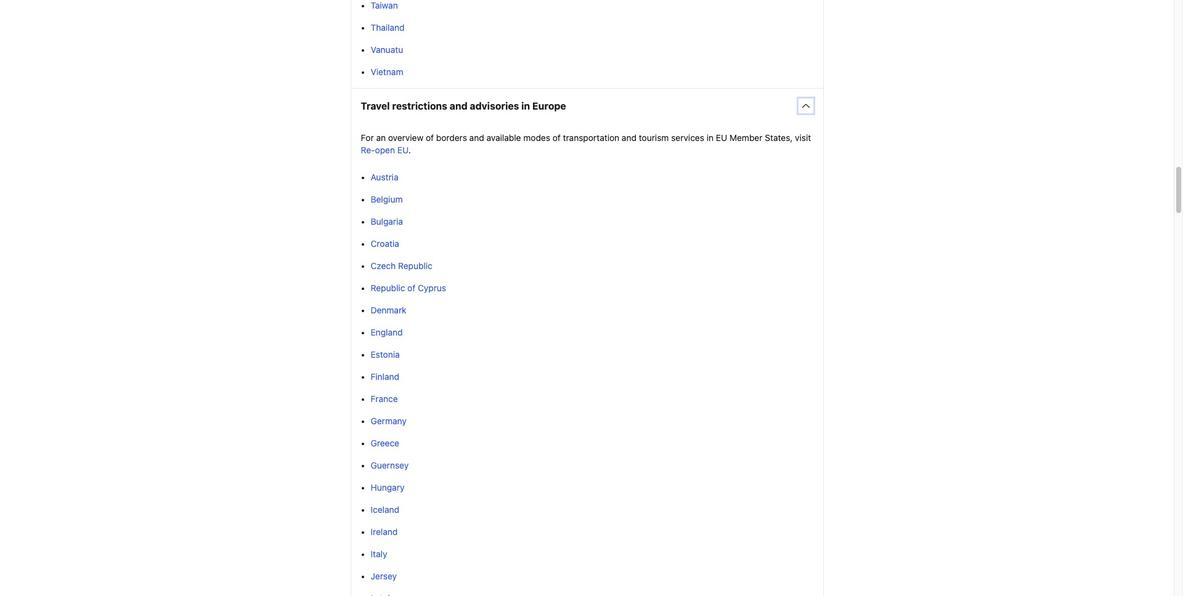 Task type: describe. For each thing, give the bounding box(es) containing it.
estonia link
[[371, 350, 400, 360]]

borders
[[436, 133, 467, 143]]

denmark link
[[371, 305, 407, 316]]

jersey link
[[371, 571, 397, 582]]

denmark
[[371, 305, 407, 316]]

bulgaria link
[[371, 216, 403, 227]]

hungary link
[[371, 483, 405, 493]]

transportation
[[563, 133, 620, 143]]

croatia link
[[371, 239, 399, 249]]

greece
[[371, 438, 399, 449]]

greece link
[[371, 438, 399, 449]]

.
[[409, 145, 411, 155]]

taiwan
[[371, 0, 398, 11]]

in inside for an overview of borders and available modes of transportation and tourism services in eu member states, visit re-open eu .
[[707, 133, 714, 143]]

states,
[[765, 133, 793, 143]]

1 vertical spatial republic
[[371, 283, 405, 293]]

republic of cyprus link
[[371, 283, 446, 293]]

2 horizontal spatial and
[[622, 133, 637, 143]]

vanuatu
[[371, 44, 403, 55]]

england link
[[371, 327, 403, 338]]

finland link
[[371, 372, 399, 382]]

services
[[671, 133, 705, 143]]

vietnam link
[[371, 67, 403, 77]]

belgium link
[[371, 194, 403, 205]]

overview
[[388, 133, 424, 143]]

taiwan link
[[371, 0, 398, 11]]

estonia
[[371, 350, 400, 360]]

france link
[[371, 394, 398, 404]]

jersey
[[371, 571, 397, 582]]

germany link
[[371, 416, 407, 427]]

guernsey link
[[371, 461, 409, 471]]

guernsey
[[371, 461, 409, 471]]

advisories
[[470, 101, 519, 112]]

thailand link
[[371, 22, 405, 33]]

0 horizontal spatial eu
[[397, 145, 409, 155]]

czech republic link
[[371, 261, 433, 271]]

for an overview of borders and available modes of transportation and tourism services in eu member states, visit re-open eu .
[[361, 133, 811, 155]]

france
[[371, 394, 398, 404]]



Task type: vqa. For each thing, say whether or not it's contained in the screenshot.
'Guernsey' link
yes



Task type: locate. For each thing, give the bounding box(es) containing it.
eu down overview in the top of the page
[[397, 145, 409, 155]]

restrictions
[[392, 101, 447, 112]]

in right services
[[707, 133, 714, 143]]

0 horizontal spatial of
[[408, 283, 416, 293]]

eu
[[716, 133, 727, 143], [397, 145, 409, 155]]

of right modes
[[553, 133, 561, 143]]

an
[[376, 133, 386, 143]]

austria link
[[371, 172, 399, 183]]

eu left member at top right
[[716, 133, 727, 143]]

hungary
[[371, 483, 405, 493]]

and inside dropdown button
[[450, 101, 468, 112]]

and left tourism
[[622, 133, 637, 143]]

cyprus
[[418, 283, 446, 293]]

re-
[[361, 145, 375, 155]]

ireland
[[371, 527, 398, 538]]

member
[[730, 133, 763, 143]]

open
[[375, 145, 395, 155]]

region containing for an overview of borders and available modes of transportation and tourism services in eu member states, visit
[[351, 132, 823, 597]]

1 horizontal spatial and
[[469, 133, 484, 143]]

0 vertical spatial republic
[[398, 261, 433, 271]]

thailand
[[371, 22, 405, 33]]

ireland link
[[371, 527, 398, 538]]

for
[[361, 133, 374, 143]]

europe
[[533, 101, 566, 112]]

austria
[[371, 172, 399, 183]]

italy
[[371, 549, 387, 560]]

1 vertical spatial in
[[707, 133, 714, 143]]

in
[[522, 101, 530, 112], [707, 133, 714, 143]]

finland
[[371, 372, 399, 382]]

czech republic
[[371, 261, 433, 271]]

re-open eu link
[[361, 145, 409, 155]]

republic up republic of cyprus
[[398, 261, 433, 271]]

in inside travel restrictions and advisories in europe dropdown button
[[522, 101, 530, 112]]

of left borders
[[426, 133, 434, 143]]

visit
[[795, 133, 811, 143]]

1 horizontal spatial in
[[707, 133, 714, 143]]

0 horizontal spatial and
[[450, 101, 468, 112]]

travel
[[361, 101, 390, 112]]

modes
[[523, 133, 550, 143]]

croatia
[[371, 239, 399, 249]]

czech
[[371, 261, 396, 271]]

available
[[487, 133, 521, 143]]

vanuatu link
[[371, 44, 403, 55]]

iceland link
[[371, 505, 399, 515]]

belgium
[[371, 194, 403, 205]]

tourism
[[639, 133, 669, 143]]

republic of cyprus
[[371, 283, 446, 293]]

travel restrictions and advisories in europe button
[[351, 89, 823, 123]]

republic
[[398, 261, 433, 271], [371, 283, 405, 293]]

and right borders
[[469, 133, 484, 143]]

0 vertical spatial eu
[[716, 133, 727, 143]]

and up borders
[[450, 101, 468, 112]]

iceland
[[371, 505, 399, 515]]

italy link
[[371, 549, 387, 560]]

region
[[351, 132, 823, 597]]

of left cyprus
[[408, 283, 416, 293]]

1 horizontal spatial eu
[[716, 133, 727, 143]]

republic up denmark
[[371, 283, 405, 293]]

in left europe
[[522, 101, 530, 112]]

and
[[450, 101, 468, 112], [469, 133, 484, 143], [622, 133, 637, 143]]

0 vertical spatial in
[[522, 101, 530, 112]]

1 horizontal spatial of
[[426, 133, 434, 143]]

of
[[426, 133, 434, 143], [553, 133, 561, 143], [408, 283, 416, 293]]

travel restrictions and advisories in europe
[[361, 101, 566, 112]]

vietnam
[[371, 67, 403, 77]]

bulgaria
[[371, 216, 403, 227]]

0 horizontal spatial in
[[522, 101, 530, 112]]

2 horizontal spatial of
[[553, 133, 561, 143]]

1 vertical spatial eu
[[397, 145, 409, 155]]

germany
[[371, 416, 407, 427]]

england
[[371, 327, 403, 338]]



